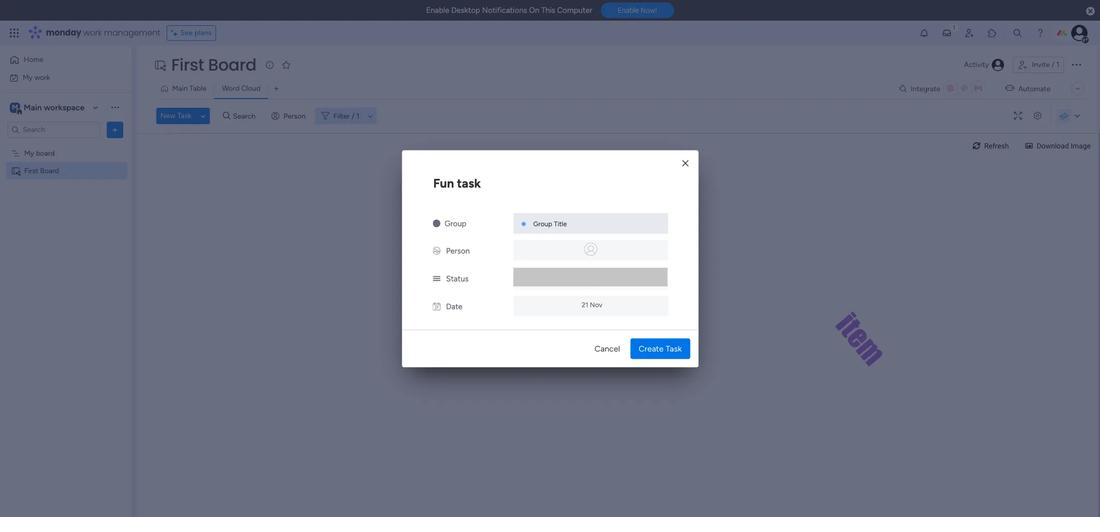 Task type: vqa. For each thing, say whether or not it's contained in the screenshot.
Marketplace apps option
no



Task type: locate. For each thing, give the bounding box(es) containing it.
board
[[36, 149, 55, 158]]

enable now!
[[618, 6, 657, 15]]

1 vertical spatial main
[[24, 102, 42, 112]]

my
[[23, 73, 33, 82], [24, 149, 34, 158]]

my left board
[[24, 149, 34, 158]]

21
[[582, 301, 588, 309]]

dapulse integrations image
[[899, 85, 907, 93]]

0 horizontal spatial enable
[[426, 6, 449, 15]]

work inside button
[[34, 73, 50, 82]]

main table
[[172, 84, 207, 93]]

desktop
[[451, 6, 480, 15]]

invite / 1
[[1032, 60, 1059, 69]]

person
[[284, 112, 306, 120], [446, 246, 470, 255]]

0 vertical spatial person
[[284, 112, 306, 120]]

1 horizontal spatial first
[[171, 53, 204, 76]]

management
[[104, 27, 160, 39]]

main inside workspace selection element
[[24, 102, 42, 112]]

1 horizontal spatial 1
[[1056, 60, 1059, 69]]

1 vertical spatial shareable board image
[[11, 166, 21, 176]]

0 horizontal spatial work
[[34, 73, 50, 82]]

my inside button
[[23, 73, 33, 82]]

/ inside button
[[1052, 60, 1055, 69]]

1 vertical spatial my
[[24, 149, 34, 158]]

new task
[[160, 111, 191, 120]]

activity
[[964, 60, 989, 69]]

task inside dialog
[[666, 344, 682, 353]]

1 vertical spatial first board
[[24, 166, 59, 175]]

1 right invite
[[1056, 60, 1059, 69]]

1 horizontal spatial enable
[[618, 6, 639, 15]]

1 horizontal spatial work
[[83, 27, 102, 39]]

autopilot image
[[1006, 82, 1014, 95]]

word cloud
[[222, 84, 261, 93]]

arrow down image
[[364, 110, 376, 122]]

task for new task
[[177, 111, 191, 120]]

0 vertical spatial 1
[[1056, 60, 1059, 69]]

enable
[[426, 6, 449, 15], [618, 6, 639, 15]]

on
[[529, 6, 539, 15]]

first board up table
[[171, 53, 257, 76]]

task right create
[[666, 344, 682, 353]]

group right 'v2 sun' icon
[[445, 219, 467, 228]]

0 horizontal spatial first
[[24, 166, 38, 175]]

work right monday
[[83, 27, 102, 39]]

title
[[554, 220, 567, 227]]

1 vertical spatial task
[[666, 344, 682, 353]]

select product image
[[9, 28, 20, 38]]

group
[[445, 219, 467, 228], [533, 220, 552, 227]]

0 vertical spatial main
[[172, 84, 188, 93]]

create
[[639, 344, 664, 353]]

person left filter
[[284, 112, 306, 120]]

settings image
[[1030, 112, 1046, 120]]

0 horizontal spatial /
[[352, 112, 355, 120]]

1 horizontal spatial first board
[[171, 53, 257, 76]]

dapulse date column image
[[433, 302, 441, 311]]

invite
[[1032, 60, 1050, 69]]

0 vertical spatial first
[[171, 53, 204, 76]]

person inside popup button
[[284, 112, 306, 120]]

main left table
[[172, 84, 188, 93]]

add to favorites image
[[281, 60, 292, 70]]

1 vertical spatial first
[[24, 166, 38, 175]]

main inside button
[[172, 84, 188, 93]]

word cloud button
[[214, 80, 268, 97]]

list box
[[0, 142, 132, 319]]

board
[[208, 53, 257, 76], [40, 166, 59, 175]]

main
[[172, 84, 188, 93], [24, 102, 42, 112]]

my down home
[[23, 73, 33, 82]]

0 horizontal spatial person
[[284, 112, 306, 120]]

jacob simon image
[[1071, 25, 1088, 41]]

0 horizontal spatial first board
[[24, 166, 59, 175]]

my work
[[23, 73, 50, 82]]

nov
[[590, 301, 602, 309]]

invite / 1 button
[[1013, 57, 1064, 73]]

1 horizontal spatial person
[[446, 246, 470, 255]]

0 vertical spatial my
[[23, 73, 33, 82]]

enable left desktop
[[426, 6, 449, 15]]

1 horizontal spatial main
[[172, 84, 188, 93]]

board up the word
[[208, 53, 257, 76]]

0 vertical spatial shareable board image
[[154, 59, 166, 71]]

enable left now!
[[618, 6, 639, 15]]

/
[[1052, 60, 1055, 69], [352, 112, 355, 120]]

create task button
[[630, 338, 690, 359]]

1 horizontal spatial /
[[1052, 60, 1055, 69]]

apps image
[[987, 28, 998, 38]]

v2 sun image
[[433, 219, 441, 228]]

/ right filter
[[352, 112, 355, 120]]

group for group title
[[533, 220, 552, 227]]

person right v2 multiple person column image
[[446, 246, 470, 255]]

group left title
[[533, 220, 552, 227]]

/ right invite
[[1052, 60, 1055, 69]]

workspace selection element
[[10, 101, 86, 115]]

1 horizontal spatial board
[[208, 53, 257, 76]]

1 horizontal spatial task
[[666, 344, 682, 353]]

inbox image
[[942, 28, 952, 38]]

work for my
[[34, 73, 50, 82]]

first board down my board
[[24, 166, 59, 175]]

Search in workspace field
[[22, 124, 86, 136]]

see
[[180, 28, 193, 37]]

board down board
[[40, 166, 59, 175]]

task
[[177, 111, 191, 120], [666, 344, 682, 353]]

work down home
[[34, 73, 50, 82]]

main workspace
[[24, 102, 85, 112]]

first
[[171, 53, 204, 76], [24, 166, 38, 175]]

1 vertical spatial work
[[34, 73, 50, 82]]

first up main table
[[171, 53, 204, 76]]

0 horizontal spatial board
[[40, 166, 59, 175]]

date
[[446, 302, 463, 311]]

shareable board image
[[154, 59, 166, 71], [11, 166, 21, 176]]

1 for filter / 1
[[356, 112, 359, 120]]

table
[[190, 84, 207, 93]]

create task
[[639, 344, 682, 353]]

collapse board header image
[[1074, 85, 1082, 93]]

this
[[541, 6, 555, 15]]

home
[[24, 55, 43, 64]]

filter
[[333, 112, 350, 120]]

first down my board
[[24, 166, 38, 175]]

enable inside button
[[618, 6, 639, 15]]

list box containing my board
[[0, 142, 132, 319]]

group for group
[[445, 219, 467, 228]]

1
[[1056, 60, 1059, 69], [356, 112, 359, 120]]

enable for enable now!
[[618, 6, 639, 15]]

0 horizontal spatial task
[[177, 111, 191, 120]]

1 for invite / 1
[[1056, 60, 1059, 69]]

filter / 1
[[333, 112, 359, 120]]

enable desktop notifications on this computer
[[426, 6, 593, 15]]

person inside fun task dialog
[[446, 246, 470, 255]]

1 vertical spatial 1
[[356, 112, 359, 120]]

notifications image
[[919, 28, 930, 38]]

1 vertical spatial board
[[40, 166, 59, 175]]

1 vertical spatial person
[[446, 246, 470, 255]]

/ for invite
[[1052, 60, 1055, 69]]

see plans button
[[166, 25, 216, 41]]

0 vertical spatial board
[[208, 53, 257, 76]]

0 vertical spatial work
[[83, 27, 102, 39]]

0 vertical spatial task
[[177, 111, 191, 120]]

0 horizontal spatial main
[[24, 102, 42, 112]]

1 horizontal spatial group
[[533, 220, 552, 227]]

plans
[[194, 28, 212, 37]]

0 horizontal spatial group
[[445, 219, 467, 228]]

main right workspace image
[[24, 102, 42, 112]]

1 left arrow down icon
[[356, 112, 359, 120]]

automate
[[1018, 84, 1051, 93]]

task right new
[[177, 111, 191, 120]]

show board description image
[[264, 60, 276, 70]]

my board
[[24, 149, 55, 158]]

v2 multiple person column image
[[433, 246, 441, 255]]

0 horizontal spatial 1
[[356, 112, 359, 120]]

fun task
[[433, 175, 481, 190]]

first board
[[171, 53, 257, 76], [24, 166, 59, 175]]

option
[[0, 144, 132, 146]]

work
[[83, 27, 102, 39], [34, 73, 50, 82]]

0 horizontal spatial shareable board image
[[11, 166, 21, 176]]

1 inside invite / 1 button
[[1056, 60, 1059, 69]]

0 vertical spatial /
[[1052, 60, 1055, 69]]

1 vertical spatial /
[[352, 112, 355, 120]]



Task type: describe. For each thing, give the bounding box(es) containing it.
close image
[[682, 160, 689, 167]]

monday work management
[[46, 27, 160, 39]]

my for my work
[[23, 73, 33, 82]]

fun task dialog
[[402, 150, 698, 367]]

group title
[[533, 220, 567, 227]]

workspace image
[[10, 102, 20, 113]]

dapulse close image
[[1086, 6, 1095, 17]]

status
[[446, 274, 469, 283]]

0 vertical spatial first board
[[171, 53, 257, 76]]

v2 search image
[[223, 110, 230, 122]]

new
[[160, 111, 176, 120]]

home button
[[6, 52, 111, 68]]

search everything image
[[1013, 28, 1023, 38]]

computer
[[557, 6, 593, 15]]

cancel
[[595, 344, 620, 353]]

m
[[12, 103, 18, 112]]

word
[[222, 84, 240, 93]]

main for main workspace
[[24, 102, 42, 112]]

see plans
[[180, 28, 212, 37]]

open full screen image
[[1010, 112, 1026, 120]]

enable now! button
[[601, 3, 674, 18]]

add view image
[[274, 85, 279, 93]]

monday
[[46, 27, 81, 39]]

Search field
[[230, 109, 261, 123]]

main for main table
[[172, 84, 188, 93]]

/ for filter
[[352, 112, 355, 120]]

21 nov
[[582, 301, 602, 309]]

1 image
[[950, 21, 959, 33]]

new task button
[[156, 108, 196, 124]]

fun
[[433, 175, 454, 190]]

work for monday
[[83, 27, 102, 39]]

enable for enable desktop notifications on this computer
[[426, 6, 449, 15]]

my for my board
[[24, 149, 34, 158]]

notifications
[[482, 6, 527, 15]]

integrate
[[911, 84, 941, 93]]

now!
[[641, 6, 657, 15]]

cancel button
[[586, 338, 628, 359]]

task
[[457, 175, 481, 190]]

1 horizontal spatial shareable board image
[[154, 59, 166, 71]]

invite members image
[[965, 28, 975, 38]]

workspace
[[44, 102, 85, 112]]

v2 status image
[[433, 274, 441, 283]]

cloud
[[241, 84, 261, 93]]

task for create task
[[666, 344, 682, 353]]

angle down image
[[201, 112, 205, 120]]

my work button
[[6, 69, 111, 86]]

First Board field
[[169, 53, 259, 76]]

activity button
[[960, 57, 1009, 73]]

help image
[[1035, 28, 1046, 38]]

person button
[[267, 108, 312, 124]]

main table button
[[156, 80, 214, 97]]



